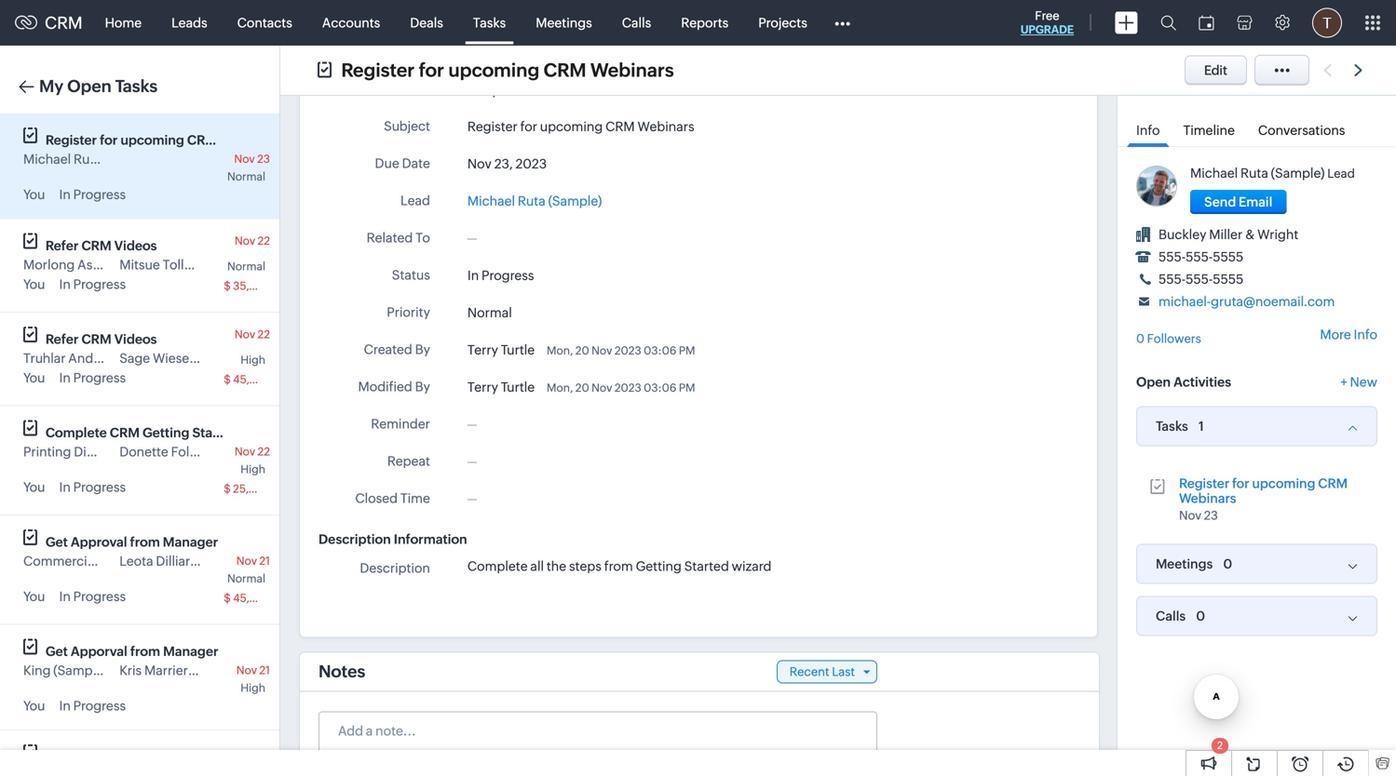 Task type: describe. For each thing, give the bounding box(es) containing it.
+ new
[[1341, 375, 1378, 390]]

pm for modified by
[[679, 382, 695, 394]]

1 horizontal spatial meetings
[[1156, 557, 1213, 572]]

1
[[1199, 419, 1204, 434]]

recent
[[790, 665, 830, 679]]

profile element
[[1301, 0, 1354, 45]]

45,000.00 for leota dilliard (sample)
[[233, 592, 290, 605]]

mon, for modified by
[[547, 382, 573, 394]]

21 for kris marrier (sample)
[[259, 665, 270, 677]]

modified
[[358, 379, 412, 394]]

1 terry turtle from the top
[[468, 83, 535, 98]]

0 vertical spatial calls
[[622, 15, 651, 30]]

you for commercial press
[[23, 590, 45, 605]]

0 followers
[[1136, 332, 1201, 346]]

profile image
[[1313, 8, 1342, 38]]

dilliard
[[156, 554, 198, 569]]

tollner
[[163, 258, 204, 272]]

turtle for created by
[[501, 343, 535, 358]]

videos for mitsue
[[114, 238, 157, 253]]

high for kris marrier (sample)
[[241, 682, 265, 695]]

description for description information
[[319, 532, 391, 547]]

tasks link
[[458, 0, 521, 45]]

0 horizontal spatial michael ruta (sample) link
[[468, 191, 602, 211]]

sage
[[119, 351, 150, 366]]

0 vertical spatial 23
[[257, 153, 270, 165]]

2023 for modified by
[[615, 382, 642, 394]]

task
[[360, 81, 386, 96]]

in progress for donette foller (sample)
[[59, 480, 126, 495]]

2 truhlar from the left
[[96, 351, 138, 366]]

to
[[416, 230, 430, 245]]

created by
[[364, 342, 430, 357]]

progress for leota dilliard (sample)
[[73, 590, 126, 605]]

progress for donette foller (sample)
[[73, 480, 126, 495]]

mon, for created by
[[547, 345, 573, 357]]

1 vertical spatial register for upcoming crm webinars
[[468, 119, 695, 134]]

1 vertical spatial register for upcoming crm webinars nov 23
[[1179, 476, 1348, 523]]

description for description
[[360, 561, 430, 576]]

get apporval from manager nov 21
[[46, 645, 270, 677]]

nov 22 for mitsue tollner (sample)
[[235, 235, 270, 247]]

associates
[[77, 258, 142, 272]]

buckley
[[1159, 227, 1207, 242]]

in right status
[[468, 268, 479, 283]]

$ 35,000.00
[[224, 280, 290, 293]]

in for donette foller (sample)
[[59, 480, 71, 495]]

printing dimensions
[[23, 445, 145, 460]]

more info link
[[1320, 327, 1378, 342]]

projects link
[[744, 0, 822, 45]]

$ for tollner
[[224, 280, 231, 293]]

modified by
[[358, 379, 430, 394]]

contacts
[[237, 15, 292, 30]]

closed time
[[355, 491, 430, 506]]

apporval
[[71, 645, 127, 660]]

mitsue
[[119, 258, 160, 272]]

getting inside complete crm getting started steps nov 22
[[143, 426, 189, 441]]

description information
[[319, 532, 467, 547]]

calls link
[[607, 0, 666, 45]]

register down my
[[46, 133, 97, 148]]

crm link
[[15, 13, 83, 32]]

due
[[375, 156, 399, 171]]

1 terry from the top
[[468, 83, 498, 98]]

you for morlong associates
[[23, 277, 45, 292]]

0 vertical spatial 2023
[[516, 156, 547, 171]]

$ 45,000.00 for sage wieser (sample)
[[224, 374, 290, 386]]

2023 for created by
[[615, 345, 642, 357]]

refer for truhlar
[[46, 332, 79, 347]]

accounts
[[322, 15, 380, 30]]

michael for michael ruta (sample)
[[468, 194, 515, 209]]

mon, 20 nov 2023 03:06 pm for created by
[[547, 345, 695, 357]]

2
[[1217, 741, 1223, 752]]

timeline link
[[1174, 110, 1244, 146]]

0 vertical spatial tasks
[[473, 15, 506, 30]]

steps inside complete crm getting started steps nov 22
[[241, 426, 275, 441]]

35,000.00
[[233, 280, 290, 293]]

sage wieser (sample)
[[119, 351, 251, 366]]

crm inside complete crm getting started steps nov 22
[[110, 426, 140, 441]]

deals
[[410, 15, 443, 30]]

morlong associates
[[23, 258, 142, 272]]

Other Modules field
[[822, 8, 862, 38]]

from for leota dilliard (sample)
[[130, 535, 160, 550]]

25,000.00
[[233, 483, 289, 496]]

22 for mitsue tollner (sample)
[[258, 235, 270, 247]]

Add a note... field
[[320, 722, 876, 741]]

complete all the steps from getting started wizard
[[468, 559, 772, 574]]

attys
[[141, 351, 172, 366]]

reports
[[681, 15, 729, 30]]

03:06 for modified by
[[644, 382, 677, 394]]

1 5555 from the top
[[1213, 250, 1244, 265]]

terry turtle for created by
[[468, 343, 535, 358]]

progress down michael ruta (sample)
[[482, 268, 534, 283]]

in progress for sage wieser (sample)
[[59, 371, 126, 386]]

1 vertical spatial from
[[604, 559, 633, 574]]

nov inside get apporval from manager nov 21
[[236, 665, 257, 677]]

notes
[[319, 663, 365, 682]]

1 horizontal spatial started
[[684, 559, 729, 574]]

michael for michael ruta (sample) lead
[[1191, 166, 1238, 181]]

in progress for mitsue tollner (sample)
[[59, 277, 126, 292]]

progress for sage wieser (sample)
[[73, 371, 126, 386]]

free upgrade
[[1021, 9, 1074, 36]]

register for upcoming crm webinars link
[[1179, 476, 1348, 506]]

michael ruta (sample) lead
[[1191, 166, 1355, 181]]

register down 'accounts' link
[[341, 60, 415, 81]]

$ for wieser
[[224, 374, 231, 386]]

0 horizontal spatial meetings
[[536, 15, 592, 30]]

donette foller (sample)
[[119, 445, 261, 460]]

and
[[68, 351, 93, 366]]

you for king (sample)
[[23, 699, 45, 714]]

&
[[1245, 227, 1255, 242]]

more
[[1320, 327, 1351, 342]]

1 555-555-5555 from the top
[[1159, 250, 1244, 265]]

20 for created by
[[575, 345, 589, 357]]

register up 23,
[[468, 119, 518, 134]]

terry turtle for modified by
[[468, 380, 535, 395]]

from for kris marrier (sample)
[[130, 645, 160, 660]]

wright
[[1258, 227, 1299, 242]]

timeline
[[1183, 123, 1235, 138]]

printing
[[23, 445, 71, 460]]

followers
[[1147, 332, 1201, 346]]

activities
[[1174, 375, 1232, 390]]

+
[[1341, 375, 1348, 390]]

20 for modified by
[[575, 382, 589, 394]]

king
[[23, 664, 51, 679]]

kris marrier (sample)
[[119, 664, 244, 679]]

terry for created by
[[468, 343, 498, 358]]

press
[[100, 554, 132, 569]]

22 inside complete crm getting started steps nov 22
[[258, 446, 270, 458]]

in progress for leota dilliard (sample)
[[59, 590, 126, 605]]

(sample) for michael ruta (sample)
[[548, 194, 602, 209]]

contacts link
[[222, 0, 307, 45]]

manager for marrier
[[163, 645, 218, 660]]

reminder
[[371, 417, 430, 432]]

michael-gruta@noemail.com
[[1159, 294, 1335, 309]]

register down 1
[[1179, 476, 1230, 491]]

get approval from manager nov 21
[[46, 535, 270, 568]]

progress for mitsue tollner (sample)
[[73, 277, 126, 292]]

search element
[[1150, 0, 1188, 46]]

due date
[[375, 156, 430, 171]]

0 for calls
[[1196, 609, 1205, 624]]

0 vertical spatial register for upcoming crm webinars nov 23
[[46, 133, 278, 165]]

michael for michael ruta (sample) normal
[[23, 152, 71, 167]]

create menu image
[[1115, 12, 1138, 34]]

leota
[[119, 554, 153, 569]]

by for modified by
[[415, 379, 430, 394]]

wizard
[[732, 559, 772, 574]]

last
[[832, 665, 855, 679]]

complete crm getting started steps nov 22
[[46, 426, 275, 458]]

0 horizontal spatial lead
[[401, 193, 430, 208]]

ruta for michael ruta (sample) lead
[[1241, 166, 1269, 181]]

1 horizontal spatial 23
[[1204, 509, 1218, 523]]

morlong
[[23, 258, 75, 272]]

complete for complete crm getting started steps nov 22
[[46, 426, 107, 441]]

approval
[[71, 535, 127, 550]]

(sample) for leota dilliard (sample)
[[201, 554, 255, 569]]

deals link
[[395, 0, 458, 45]]

information
[[394, 532, 467, 547]]

conversations
[[1258, 123, 1346, 138]]

date
[[402, 156, 430, 171]]

(sample) for kris marrier (sample)
[[191, 664, 244, 679]]

nov inside get approval from manager nov 21
[[236, 555, 257, 568]]

in for kris marrier (sample)
[[59, 699, 71, 714]]

0 vertical spatial 0
[[1136, 332, 1145, 346]]



Task type: locate. For each thing, give the bounding box(es) containing it.
turtle
[[501, 83, 535, 98], [501, 343, 535, 358], [501, 380, 535, 395]]

in down commercial
[[59, 590, 71, 605]]

marrier
[[144, 664, 188, 679]]

0 vertical spatial 22
[[258, 235, 270, 247]]

high for sage wieser (sample)
[[241, 354, 265, 367]]

webinars
[[591, 60, 674, 81], [638, 119, 695, 134], [220, 133, 278, 148], [1179, 491, 1237, 506]]

1 vertical spatial nov 22
[[235, 328, 270, 341]]

donette
[[119, 445, 168, 460]]

1 vertical spatial lead
[[401, 193, 430, 208]]

miller
[[1209, 227, 1243, 242]]

1 $ from the top
[[224, 280, 231, 293]]

1 vertical spatial 0
[[1223, 557, 1233, 572]]

you down king
[[23, 699, 45, 714]]

ruta inside michael ruta (sample) normal
[[74, 152, 101, 167]]

(sample) inside michael ruta (sample) normal
[[104, 152, 158, 167]]

upcoming
[[448, 60, 540, 81], [540, 119, 603, 134], [120, 133, 184, 148], [1252, 476, 1316, 491]]

2 horizontal spatial 0
[[1223, 557, 1233, 572]]

info link
[[1127, 110, 1169, 147]]

1 horizontal spatial complete
[[468, 559, 528, 574]]

$ down leota dilliard (sample)
[[224, 592, 231, 605]]

in progress down commercial press
[[59, 590, 126, 605]]

1 vertical spatial 5555
[[1213, 272, 1244, 287]]

ruta for michael ruta (sample)
[[518, 194, 546, 209]]

from up leota
[[130, 535, 160, 550]]

5555 up michael-gruta@noemail.com link
[[1213, 272, 1244, 287]]

meetings link
[[521, 0, 607, 45]]

0 horizontal spatial info
[[1136, 123, 1160, 138]]

1 turtle from the top
[[501, 83, 535, 98]]

1 horizontal spatial steps
[[569, 559, 602, 574]]

21 inside get apporval from manager nov 21
[[259, 665, 270, 677]]

in progress down the king (sample)
[[59, 699, 126, 714]]

2 45,000.00 from the top
[[233, 592, 290, 605]]

commercial press
[[23, 554, 132, 569]]

truhlar and truhlar attys
[[23, 351, 172, 366]]

0 vertical spatial steps
[[241, 426, 275, 441]]

0 vertical spatial lead
[[1328, 167, 1355, 181]]

1 vertical spatial meetings
[[1156, 557, 1213, 572]]

1 vertical spatial 21
[[259, 665, 270, 677]]

1 vertical spatial get
[[46, 645, 68, 660]]

1 vertical spatial 20
[[575, 382, 589, 394]]

1 by from the top
[[415, 342, 430, 357]]

get up the king (sample)
[[46, 645, 68, 660]]

2 vertical spatial 22
[[258, 446, 270, 458]]

priority
[[387, 305, 430, 320]]

45,000.00 for sage wieser (sample)
[[233, 374, 290, 386]]

0 vertical spatial $ 45,000.00
[[224, 374, 290, 386]]

0 vertical spatial 555-555-5555
[[1159, 250, 1244, 265]]

0 vertical spatial 45,000.00
[[233, 374, 290, 386]]

2 $ from the top
[[224, 374, 231, 386]]

23,
[[494, 156, 513, 171]]

calendar image
[[1199, 15, 1215, 30]]

nov
[[234, 153, 255, 165], [468, 156, 492, 171], [235, 235, 255, 247], [235, 328, 255, 341], [592, 345, 612, 357], [592, 382, 612, 394], [235, 446, 255, 458], [1179, 509, 1202, 523], [236, 555, 257, 568], [236, 665, 257, 677]]

0 vertical spatial high
[[241, 354, 265, 367]]

nov 22 down $ 35,000.00
[[235, 328, 270, 341]]

1 horizontal spatial michael ruta (sample) link
[[1191, 166, 1325, 181]]

next record image
[[1354, 64, 1367, 76]]

1 vertical spatial high
[[241, 463, 265, 476]]

2 turtle from the top
[[501, 343, 535, 358]]

1 vertical spatial getting
[[636, 559, 682, 574]]

1 20 from the top
[[575, 345, 589, 357]]

0 horizontal spatial 23
[[257, 153, 270, 165]]

michael down timeline
[[1191, 166, 1238, 181]]

michael ruta (sample)
[[468, 194, 602, 209]]

nov 22
[[235, 235, 270, 247], [235, 328, 270, 341]]

$ left 25,000.00
[[224, 483, 231, 496]]

refer up morlong
[[46, 238, 79, 253]]

progress down dimensions
[[73, 480, 126, 495]]

1 vertical spatial 03:06
[[644, 382, 677, 394]]

videos up mitsue
[[114, 238, 157, 253]]

in for sage wieser (sample)
[[59, 371, 71, 386]]

truhlar left and
[[23, 351, 66, 366]]

refer crm videos for associates
[[46, 238, 157, 253]]

03:06 for created by
[[644, 345, 677, 357]]

create menu element
[[1104, 0, 1150, 45]]

0 vertical spatial description
[[319, 532, 391, 547]]

0 vertical spatial turtle
[[501, 83, 535, 98]]

meetings
[[536, 15, 592, 30], [1156, 557, 1213, 572]]

5555 down buckley miller & wright
[[1213, 250, 1244, 265]]

2 horizontal spatial michael
[[1191, 166, 1238, 181]]

info
[[1136, 123, 1160, 138], [1354, 327, 1378, 342]]

(sample) for mitsue tollner (sample)
[[207, 258, 261, 272]]

progress down associates
[[73, 277, 126, 292]]

high for donette foller (sample)
[[241, 463, 265, 476]]

high down kris marrier (sample)
[[241, 682, 265, 695]]

from inside get apporval from manager nov 21
[[130, 645, 160, 660]]

michael down my
[[23, 152, 71, 167]]

0 horizontal spatial truhlar
[[23, 351, 66, 366]]

in progress down the printing dimensions
[[59, 480, 126, 495]]

king (sample)
[[23, 664, 107, 679]]

0 horizontal spatial complete
[[46, 426, 107, 441]]

0 horizontal spatial steps
[[241, 426, 275, 441]]

0 vertical spatial from
[[130, 535, 160, 550]]

1 vertical spatial open
[[1136, 375, 1171, 390]]

progress down michael ruta (sample) normal
[[73, 187, 126, 202]]

3 22 from the top
[[258, 446, 270, 458]]

terry for modified by
[[468, 380, 498, 395]]

description down description information
[[360, 561, 430, 576]]

you down printing
[[23, 480, 45, 495]]

4 you from the top
[[23, 480, 45, 495]]

progress down truhlar and truhlar attys
[[73, 371, 126, 386]]

0 vertical spatial open
[[67, 77, 112, 96]]

21 for leota dilliard (sample)
[[259, 555, 270, 568]]

complete
[[46, 426, 107, 441], [468, 559, 528, 574]]

you down truhlar and truhlar attys
[[23, 371, 45, 386]]

tasks down home link
[[115, 77, 158, 96]]

edit button
[[1185, 55, 1247, 85]]

high
[[241, 354, 265, 367], [241, 463, 265, 476], [241, 682, 265, 695]]

tasks
[[473, 15, 506, 30], [115, 77, 158, 96], [1156, 419, 1188, 434]]

info left timeline
[[1136, 123, 1160, 138]]

refer up and
[[46, 332, 79, 347]]

1 vertical spatial pm
[[679, 382, 695, 394]]

1 truhlar from the left
[[23, 351, 66, 366]]

1 pm from the top
[[679, 345, 695, 357]]

you for truhlar and truhlar attys
[[23, 371, 45, 386]]

tasks right deals link
[[473, 15, 506, 30]]

mon, 20 nov 2023 03:06 pm for modified by
[[547, 382, 695, 394]]

tasks left 1
[[1156, 419, 1188, 434]]

michael-
[[1159, 294, 1211, 309]]

refer crm videos for and
[[46, 332, 157, 347]]

description down the closed
[[319, 532, 391, 547]]

0 horizontal spatial register for upcoming crm webinars nov 23
[[46, 133, 278, 165]]

free
[[1035, 9, 1060, 23]]

you
[[23, 187, 45, 202], [23, 277, 45, 292], [23, 371, 45, 386], [23, 480, 45, 495], [23, 590, 45, 605], [23, 699, 45, 714]]

ruta down nov 23, 2023
[[518, 194, 546, 209]]

in down printing
[[59, 480, 71, 495]]

1 horizontal spatial michael
[[468, 194, 515, 209]]

manager up leota dilliard (sample)
[[163, 535, 218, 550]]

michael down 23,
[[468, 194, 515, 209]]

0 vertical spatial nov 22
[[235, 235, 270, 247]]

normal
[[227, 170, 265, 183], [227, 260, 265, 273], [468, 305, 512, 320], [227, 573, 265, 585]]

you up morlong
[[23, 187, 45, 202]]

(sample) for sage wieser (sample)
[[197, 351, 251, 366]]

get up commercial
[[46, 535, 68, 550]]

previous record image
[[1324, 64, 1332, 76]]

1 vertical spatial turtle
[[501, 343, 535, 358]]

1 vertical spatial mon,
[[547, 382, 573, 394]]

ruta down my open tasks
[[74, 152, 101, 167]]

3 terry from the top
[[468, 380, 498, 395]]

complete inside complete crm getting started steps nov 22
[[46, 426, 107, 441]]

1 horizontal spatial open
[[1136, 375, 1171, 390]]

1 horizontal spatial ruta
[[518, 194, 546, 209]]

gruta@noemail.com
[[1211, 294, 1335, 309]]

22 for sage wieser (sample)
[[258, 328, 270, 341]]

0 vertical spatial terry turtle
[[468, 83, 535, 98]]

555-
[[1159, 250, 1186, 265], [1186, 250, 1213, 265], [1159, 272, 1186, 287], [1186, 272, 1213, 287]]

555-555-5555 up the michael-
[[1159, 272, 1244, 287]]

1 refer from the top
[[46, 238, 79, 253]]

2 refer from the top
[[46, 332, 79, 347]]

2 21 from the top
[[259, 665, 270, 677]]

1 $ 45,000.00 from the top
[[224, 374, 290, 386]]

my
[[39, 77, 64, 96]]

videos
[[114, 238, 157, 253], [114, 332, 157, 347]]

0 horizontal spatial michael
[[23, 152, 71, 167]]

1 21 from the top
[[259, 555, 270, 568]]

nov 22 for sage wieser (sample)
[[235, 328, 270, 341]]

manager inside get approval from manager nov 21
[[163, 535, 218, 550]]

2 vertical spatial terry turtle
[[468, 380, 535, 395]]

in progress down michael ruta (sample)
[[468, 268, 534, 283]]

1 22 from the top
[[258, 235, 270, 247]]

complete up the printing dimensions
[[46, 426, 107, 441]]

complete for complete all the steps from getting started wizard
[[468, 559, 528, 574]]

michael ruta (sample) link down nov 23, 2023
[[468, 191, 602, 211]]

started up donette foller (sample)
[[192, 426, 238, 441]]

terry down tasks link
[[468, 83, 498, 98]]

manager inside get apporval from manager nov 21
[[163, 645, 218, 660]]

$ down sage wieser (sample)
[[224, 374, 231, 386]]

you down morlong
[[23, 277, 45, 292]]

5 you from the top
[[23, 590, 45, 605]]

2 03:06 from the top
[[644, 382, 677, 394]]

1 nov 22 from the top
[[235, 235, 270, 247]]

in progress down morlong associates
[[59, 277, 126, 292]]

from up kris
[[130, 645, 160, 660]]

$ 25,000.00
[[224, 483, 289, 496]]

0 horizontal spatial open
[[67, 77, 112, 96]]

2 high from the top
[[241, 463, 265, 476]]

555-555-5555 down buckley
[[1159, 250, 1244, 265]]

3 terry turtle from the top
[[468, 380, 535, 395]]

register for upcoming crm webinars up nov 23, 2023
[[468, 119, 695, 134]]

2 videos from the top
[[114, 332, 157, 347]]

1 vertical spatial mon, 20 nov 2023 03:06 pm
[[547, 382, 695, 394]]

turtle for modified by
[[501, 380, 535, 395]]

by for created by
[[415, 342, 430, 357]]

1 horizontal spatial tasks
[[473, 15, 506, 30]]

steps up the $ 25,000.00
[[241, 426, 275, 441]]

1 vertical spatial 23
[[1204, 509, 1218, 523]]

1 mon, from the top
[[547, 345, 573, 357]]

repeat
[[387, 454, 430, 469]]

mon, 20 nov 2023 03:06 pm
[[547, 345, 695, 357], [547, 382, 695, 394]]

normal inside michael ruta (sample) normal
[[227, 170, 265, 183]]

register
[[341, 60, 415, 81], [468, 119, 518, 134], [46, 133, 97, 148], [1179, 476, 1230, 491]]

1 vertical spatial description
[[360, 561, 430, 576]]

lead down conversations
[[1328, 167, 1355, 181]]

lead inside michael ruta (sample) lead
[[1328, 167, 1355, 181]]

1 vertical spatial manager
[[163, 645, 218, 660]]

needs
[[194, 750, 232, 765]]

get for get apporval from manager
[[46, 645, 68, 660]]

michael-gruta@noemail.com link
[[1159, 294, 1335, 309]]

22 up 25,000.00
[[258, 446, 270, 458]]

1 vertical spatial info
[[1354, 327, 1378, 342]]

1 horizontal spatial lead
[[1328, 167, 1355, 181]]

$ for dilliard
[[224, 592, 231, 605]]

2 nov 22 from the top
[[235, 328, 270, 341]]

steps
[[241, 426, 275, 441], [569, 559, 602, 574]]

1 vertical spatial $ 45,000.00
[[224, 592, 290, 605]]

0 vertical spatial 5555
[[1213, 250, 1244, 265]]

1 videos from the top
[[114, 238, 157, 253]]

1 vertical spatial 555-555-5555
[[1159, 272, 1244, 287]]

45,000.00 down sage wieser (sample)
[[233, 374, 290, 386]]

$ for foller
[[224, 483, 231, 496]]

21 inside get approval from manager nov 21
[[259, 555, 270, 568]]

complete left all
[[468, 559, 528, 574]]

reports link
[[666, 0, 744, 45]]

1 vertical spatial 22
[[258, 328, 270, 341]]

0 vertical spatial terry
[[468, 83, 498, 98]]

upgrade
[[1021, 23, 1074, 36]]

refer
[[46, 238, 79, 253], [46, 332, 79, 347]]

0 vertical spatial refer crm videos
[[46, 238, 157, 253]]

dimensions
[[74, 445, 145, 460]]

0 vertical spatial 03:06
[[644, 345, 677, 357]]

register for upcoming crm webinars down tasks link
[[341, 60, 674, 81]]

2 horizontal spatial tasks
[[1156, 419, 1188, 434]]

pm for created by
[[679, 345, 695, 357]]

progress for kris marrier (sample)
[[73, 699, 126, 714]]

home
[[105, 15, 142, 30]]

1 45,000.00 from the top
[[233, 374, 290, 386]]

2 terry turtle from the top
[[468, 343, 535, 358]]

(sample) for michael ruta (sample) lead
[[1271, 166, 1325, 181]]

22 up '35,000.00'
[[258, 235, 270, 247]]

projects
[[758, 15, 807, 30]]

0 for meetings
[[1223, 557, 1233, 572]]

get
[[46, 535, 68, 550], [46, 645, 68, 660]]

open down 0 followers
[[1136, 375, 1171, 390]]

2 vertical spatial high
[[241, 682, 265, 695]]

in down morlong
[[59, 277, 71, 292]]

2 5555 from the top
[[1213, 272, 1244, 287]]

your
[[163, 750, 191, 765]]

by right created
[[415, 342, 430, 357]]

owner
[[389, 81, 430, 96]]

refer for morlong
[[46, 238, 79, 253]]

in progress down truhlar and truhlar attys
[[59, 371, 126, 386]]

0 horizontal spatial calls
[[622, 15, 651, 30]]

register for upcoming crm webinars
[[341, 60, 674, 81], [468, 119, 695, 134]]

by right modified
[[415, 379, 430, 394]]

my open tasks
[[39, 77, 158, 96]]

related to
[[367, 230, 430, 245]]

videos up sage on the left of page
[[114, 332, 157, 347]]

get inside get approval from manager nov 21
[[46, 535, 68, 550]]

2 vertical spatial tasks
[[1156, 419, 1188, 434]]

open activities
[[1136, 375, 1232, 390]]

0 vertical spatial register for upcoming crm webinars
[[341, 60, 674, 81]]

1 vertical spatial videos
[[114, 332, 157, 347]]

refer crm videos up associates
[[46, 238, 157, 253]]

0 vertical spatial by
[[415, 342, 430, 357]]

2 pm from the top
[[679, 382, 695, 394]]

$ left '35,000.00'
[[224, 280, 231, 293]]

in progress for kris marrier (sample)
[[59, 699, 126, 714]]

21
[[259, 555, 270, 568], [259, 665, 270, 677]]

open right my
[[67, 77, 112, 96]]

2023
[[516, 156, 547, 171], [615, 345, 642, 357], [615, 382, 642, 394]]

michael inside michael ruta (sample) normal
[[23, 152, 71, 167]]

2 mon, from the top
[[547, 382, 573, 394]]

45,000.00
[[233, 374, 290, 386], [233, 592, 290, 605]]

22 down '35,000.00'
[[258, 328, 270, 341]]

in down the king (sample)
[[59, 699, 71, 714]]

1 horizontal spatial register for upcoming crm webinars nov 23
[[1179, 476, 1348, 523]]

get for get approval from manager
[[46, 535, 68, 550]]

0 vertical spatial 20
[[575, 345, 589, 357]]

register for upcoming crm webinars nov 23
[[46, 133, 278, 165], [1179, 476, 1348, 523]]

2 vertical spatial turtle
[[501, 380, 535, 395]]

getting up foller
[[143, 426, 189, 441]]

1 vertical spatial refer crm videos
[[46, 332, 157, 347]]

3 turtle from the top
[[501, 380, 535, 395]]

1 horizontal spatial calls
[[1156, 609, 1186, 624]]

2 you from the top
[[23, 277, 45, 292]]

45,000.00 down leota dilliard (sample)
[[233, 592, 290, 605]]

videos for sage
[[114, 332, 157, 347]]

ruta up &
[[1241, 166, 1269, 181]]

3 $ from the top
[[224, 483, 231, 496]]

terry turtle
[[468, 83, 535, 98], [468, 343, 535, 358], [468, 380, 535, 395]]

leads link
[[157, 0, 222, 45]]

0 vertical spatial getting
[[143, 426, 189, 441]]

truhlar
[[23, 351, 66, 366], [96, 351, 138, 366]]

2 vertical spatial from
[[130, 645, 160, 660]]

1 vertical spatial started
[[684, 559, 729, 574]]

progress down kris
[[73, 699, 126, 714]]

1 high from the top
[[241, 354, 265, 367]]

leota dilliard (sample)
[[119, 554, 255, 569]]

21 left notes
[[259, 665, 270, 677]]

21 down 25,000.00
[[259, 555, 270, 568]]

lead down date
[[401, 193, 430, 208]]

michael ruta (sample) link down conversations
[[1191, 166, 1325, 181]]

terry right created by
[[468, 343, 498, 358]]

$ 45,000.00 for leota dilliard (sample)
[[224, 592, 290, 605]]

1 vertical spatial tasks
[[115, 77, 158, 96]]

wieser
[[153, 351, 194, 366]]

task owner
[[360, 81, 430, 96]]

manager up kris marrier (sample)
[[163, 645, 218, 660]]

in progress down michael ruta (sample) normal
[[59, 187, 126, 202]]

progress
[[73, 187, 126, 202], [482, 268, 534, 283], [73, 277, 126, 292], [73, 371, 126, 386], [73, 480, 126, 495], [73, 590, 126, 605], [73, 699, 126, 714]]

2 mon, 20 nov 2023 03:06 pm from the top
[[547, 382, 695, 394]]

in
[[59, 187, 71, 202], [468, 268, 479, 283], [59, 277, 71, 292], [59, 371, 71, 386], [59, 480, 71, 495], [59, 590, 71, 605], [59, 699, 71, 714]]

you down commercial
[[23, 590, 45, 605]]

edit
[[1204, 63, 1228, 78]]

truhlar right and
[[96, 351, 138, 366]]

2 vertical spatial terry
[[468, 380, 498, 395]]

customize
[[46, 750, 112, 765]]

2 refer crm videos from the top
[[46, 332, 157, 347]]

time
[[400, 491, 430, 506]]

1 horizontal spatial getting
[[636, 559, 682, 574]]

from inside get approval from manager nov 21
[[130, 535, 160, 550]]

2 20 from the top
[[575, 382, 589, 394]]

1 you from the top
[[23, 187, 45, 202]]

2 22 from the top
[[258, 328, 270, 341]]

manager for dilliard
[[163, 535, 218, 550]]

home link
[[90, 0, 157, 45]]

kris
[[119, 664, 142, 679]]

you for printing dimensions
[[23, 480, 45, 495]]

terry right the modified by
[[468, 380, 498, 395]]

recent last
[[790, 665, 855, 679]]

1 vertical spatial michael ruta (sample) link
[[468, 191, 602, 211]]

getting left wizard on the bottom right of page
[[636, 559, 682, 574]]

steps right the
[[569, 559, 602, 574]]

started inside complete crm getting started steps nov 22
[[192, 426, 238, 441]]

get inside get apporval from manager nov 21
[[46, 645, 68, 660]]

refer crm videos
[[46, 238, 157, 253], [46, 332, 157, 347]]

1 vertical spatial 2023
[[615, 345, 642, 357]]

1 vertical spatial calls
[[1156, 609, 1186, 624]]

(sample) for donette foller (sample)
[[208, 445, 261, 460]]

2 by from the top
[[415, 379, 430, 394]]

1 vertical spatial 45,000.00
[[233, 592, 290, 605]]

$
[[224, 280, 231, 293], [224, 374, 231, 386], [224, 483, 231, 496], [224, 592, 231, 605]]

closed
[[355, 491, 398, 506]]

1 vertical spatial terry turtle
[[468, 343, 535, 358]]

0 vertical spatial get
[[46, 535, 68, 550]]

3 high from the top
[[241, 682, 265, 695]]

high up the $ 25,000.00
[[241, 463, 265, 476]]

2 terry from the top
[[468, 343, 498, 358]]

ruta for michael ruta (sample) normal
[[74, 152, 101, 167]]

2 $ 45,000.00 from the top
[[224, 592, 290, 605]]

0 vertical spatial refer
[[46, 238, 79, 253]]

nov inside complete crm getting started steps nov 22
[[235, 446, 255, 458]]

accounts link
[[307, 0, 395, 45]]

from right the
[[604, 559, 633, 574]]

0 vertical spatial started
[[192, 426, 238, 441]]

in for leota dilliard (sample)
[[59, 590, 71, 605]]

0 horizontal spatial tasks
[[115, 77, 158, 96]]

all
[[530, 559, 544, 574]]

$ 45,000.00 down leota dilliard (sample)
[[224, 592, 290, 605]]

6 you from the top
[[23, 699, 45, 714]]

03:06
[[644, 345, 677, 357], [644, 382, 677, 394]]

2 555-555-5555 from the top
[[1159, 272, 1244, 287]]

2 get from the top
[[46, 645, 68, 660]]

(sample) for michael ruta (sample) normal
[[104, 152, 158, 167]]

4 $ from the top
[[224, 592, 231, 605]]

in up morlong
[[59, 187, 71, 202]]

in down and
[[59, 371, 71, 386]]

0
[[1136, 332, 1145, 346], [1223, 557, 1233, 572], [1196, 609, 1205, 624]]

terry
[[468, 83, 498, 98], [468, 343, 498, 358], [468, 380, 498, 395]]

in for mitsue tollner (sample)
[[59, 277, 71, 292]]

refer crm videos up truhlar and truhlar attys
[[46, 332, 157, 347]]

progress down press
[[73, 590, 126, 605]]

1 vertical spatial refer
[[46, 332, 79, 347]]

info right more at the right top of the page
[[1354, 327, 1378, 342]]

0 vertical spatial complete
[[46, 426, 107, 441]]

1 refer crm videos from the top
[[46, 238, 157, 253]]

1 03:06 from the top
[[644, 345, 677, 357]]

1 mon, 20 nov 2023 03:06 pm from the top
[[547, 345, 695, 357]]

nov 22 up $ 35,000.00
[[235, 235, 270, 247]]

michael ruta (sample) normal
[[23, 152, 265, 183]]

3 you from the top
[[23, 371, 45, 386]]

$ 45,000.00 down sage wieser (sample)
[[224, 374, 290, 386]]

1 get from the top
[[46, 535, 68, 550]]

commercial
[[23, 554, 97, 569]]

None button
[[1191, 190, 1287, 214]]

search image
[[1161, 15, 1177, 31]]

0 horizontal spatial getting
[[143, 426, 189, 441]]

0 vertical spatial pm
[[679, 345, 695, 357]]

for
[[419, 60, 444, 81], [520, 119, 537, 134], [100, 133, 118, 148], [1232, 476, 1250, 491]]



Task type: vqa. For each thing, say whether or not it's contained in the screenshot.


